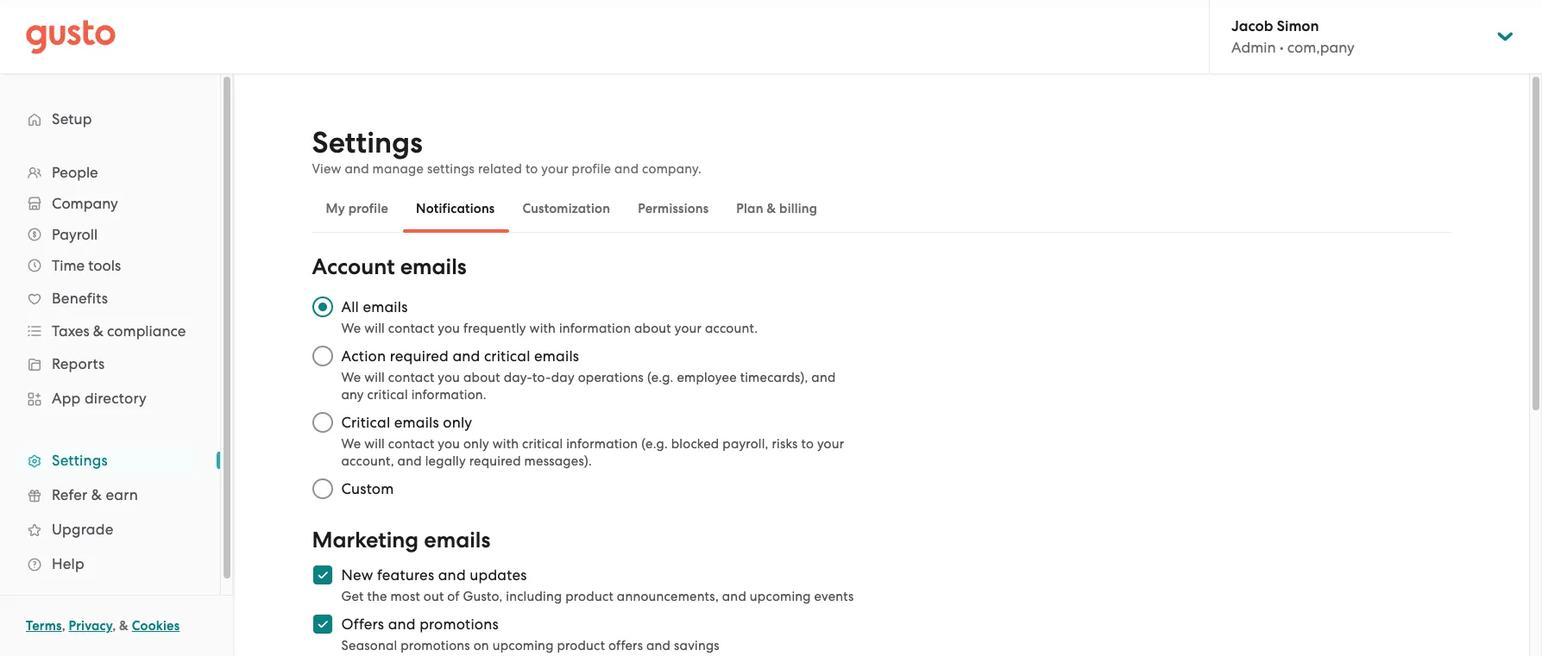 Task type: vqa. For each thing, say whether or not it's contained in the screenshot.
Do
no



Task type: locate. For each thing, give the bounding box(es) containing it.
New features and updates checkbox
[[303, 557, 341, 595]]

we inside the we will contact you only with critical information (e.g. blocked payroll, risks to your account, and legally required messages).
[[341, 437, 361, 452]]

,
[[62, 619, 65, 634], [112, 619, 116, 634]]

0 horizontal spatial ,
[[62, 619, 65, 634]]

1 horizontal spatial with
[[530, 321, 556, 337]]

emails right all
[[363, 299, 408, 316]]

1 vertical spatial information
[[566, 437, 638, 452]]

2 vertical spatial will
[[364, 437, 385, 452]]

1 vertical spatial to
[[801, 437, 814, 452]]

billing
[[779, 201, 818, 217]]

you up information.
[[438, 370, 460, 386]]

to-
[[533, 370, 551, 386]]

payroll
[[52, 226, 98, 243]]

& inside button
[[767, 201, 776, 217]]

your inside the we will contact you only with critical information (e.g. blocked payroll, risks to your account, and legally required messages).
[[817, 437, 844, 452]]

1 horizontal spatial upcoming
[[750, 589, 811, 605]]

0 vertical spatial your
[[541, 161, 568, 177]]

promotions down of
[[420, 616, 499, 633]]

and up of
[[438, 567, 466, 584]]

company
[[52, 195, 118, 212]]

and
[[345, 161, 369, 177], [614, 161, 639, 177], [453, 348, 480, 365], [811, 370, 836, 386], [398, 454, 422, 469], [438, 567, 466, 584], [722, 589, 746, 605], [388, 616, 416, 633], [646, 639, 671, 654]]

setup
[[52, 110, 92, 128]]

0 horizontal spatial with
[[493, 437, 519, 452]]

plan & billing button
[[723, 188, 831, 230]]

contact up information.
[[388, 370, 434, 386]]

profile inside button
[[348, 201, 388, 217]]

1 horizontal spatial to
[[801, 437, 814, 452]]

settings for settings view and manage settings related to your profile and company.
[[312, 125, 423, 161]]

0 vertical spatial critical
[[484, 348, 530, 365]]

1 vertical spatial about
[[463, 370, 500, 386]]

to right risks
[[801, 437, 814, 452]]

product left offers on the bottom left of the page
[[557, 639, 605, 654]]

and inside the we will contact you only with critical information (e.g. blocked payroll, risks to your account, and legally required messages).
[[398, 454, 422, 469]]

2 vertical spatial we
[[341, 437, 361, 452]]

all
[[341, 299, 359, 316]]

custom
[[341, 481, 394, 498]]

emails for marketing emails
[[424, 527, 490, 554]]

2 vertical spatial your
[[817, 437, 844, 452]]

1 vertical spatial profile
[[348, 201, 388, 217]]

risks
[[772, 437, 798, 452]]

day
[[551, 370, 575, 386]]

you inside "we will contact you about day-to-day operations (e.g. employee timecards), and any critical information."
[[438, 370, 460, 386]]

, left the cookies
[[112, 619, 116, 634]]

with for critical emails only
[[493, 437, 519, 452]]

and right timecards),
[[811, 370, 836, 386]]

(e.g.
[[647, 370, 674, 386], [641, 437, 668, 452]]

2 will from the top
[[364, 370, 385, 386]]

0 vertical spatial about
[[634, 321, 671, 337]]

help
[[52, 556, 85, 573]]

privacy link
[[69, 619, 112, 634]]

critical up day- in the bottom of the page
[[484, 348, 530, 365]]

0 vertical spatial contact
[[388, 321, 434, 337]]

settings inside settings view and manage settings related to your profile and company.
[[312, 125, 423, 161]]

events
[[814, 589, 854, 605]]

0 vertical spatial profile
[[572, 161, 611, 177]]

emails for critical emails only
[[394, 414, 439, 432]]

1 vertical spatial will
[[364, 370, 385, 386]]

account
[[312, 254, 395, 280]]

(e.g. inside the we will contact you only with critical information (e.g. blocked payroll, risks to your account, and legally required messages).
[[641, 437, 668, 452]]

0 vertical spatial we
[[341, 321, 361, 337]]

privacy
[[69, 619, 112, 634]]

refer & earn link
[[17, 480, 203, 511]]

critical
[[484, 348, 530, 365], [367, 387, 408, 403], [522, 437, 563, 452]]

benefits
[[52, 290, 108, 307]]

with down day- in the bottom of the page
[[493, 437, 519, 452]]

critical up critical emails only
[[367, 387, 408, 403]]

0 vertical spatial settings
[[312, 125, 423, 161]]

reports link
[[17, 349, 203, 380]]

contact
[[388, 321, 434, 337], [388, 370, 434, 386], [388, 437, 434, 452]]

related
[[478, 161, 522, 177]]

upcoming right on
[[492, 639, 554, 654]]

will down all emails
[[364, 321, 385, 337]]

to
[[525, 161, 538, 177], [801, 437, 814, 452]]

& right taxes in the left of the page
[[93, 323, 103, 340]]

&
[[767, 201, 776, 217], [93, 323, 103, 340], [91, 487, 102, 504], [119, 619, 129, 634]]

we will contact you about day-to-day operations (e.g. employee timecards), and any critical information.
[[341, 370, 836, 403]]

simon
[[1277, 17, 1319, 35]]

1 horizontal spatial required
[[469, 454, 521, 469]]

offers
[[341, 616, 384, 633]]

company button
[[17, 188, 203, 219]]

(e.g. left blocked
[[641, 437, 668, 452]]

1 vertical spatial upcoming
[[492, 639, 554, 654]]

emails up new features and updates
[[424, 527, 490, 554]]

0 horizontal spatial to
[[525, 161, 538, 177]]

3 you from the top
[[438, 437, 460, 452]]

1 vertical spatial product
[[557, 639, 605, 654]]

required inside the we will contact you only with critical information (e.g. blocked payroll, risks to your account, and legally required messages).
[[469, 454, 521, 469]]

plan & billing
[[736, 201, 818, 217]]

information up messages).
[[566, 437, 638, 452]]

1 vertical spatial promotions
[[401, 639, 470, 654]]

time tools button
[[17, 250, 203, 281]]

emails down notifications button
[[400, 254, 467, 280]]

upgrade link
[[17, 514, 203, 545]]

profile right my
[[348, 201, 388, 217]]

1 we from the top
[[341, 321, 361, 337]]

1 contact from the top
[[388, 321, 434, 337]]

required
[[390, 348, 449, 365], [469, 454, 521, 469]]

1 vertical spatial required
[[469, 454, 521, 469]]

critical up messages).
[[522, 437, 563, 452]]

about down action required and critical emails
[[463, 370, 500, 386]]

& inside dropdown button
[[93, 323, 103, 340]]

0 vertical spatial you
[[438, 321, 460, 337]]

savings
[[674, 639, 720, 654]]

critical inside "we will contact you about day-to-day operations (e.g. employee timecards), and any critical information."
[[367, 387, 408, 403]]

0 vertical spatial upcoming
[[750, 589, 811, 605]]

emails down information.
[[394, 414, 439, 432]]

reports
[[52, 356, 105, 373]]

we down all
[[341, 321, 361, 337]]

we inside "we will contact you about day-to-day operations (e.g. employee timecards), and any critical information."
[[341, 370, 361, 386]]

profile
[[572, 161, 611, 177], [348, 201, 388, 217]]

1 vertical spatial with
[[493, 437, 519, 452]]

on
[[473, 639, 489, 654]]

0 horizontal spatial profile
[[348, 201, 388, 217]]

0 vertical spatial required
[[390, 348, 449, 365]]

1 vertical spatial we
[[341, 370, 361, 386]]

cookies
[[132, 619, 180, 634]]

0 horizontal spatial your
[[541, 161, 568, 177]]

upcoming left events
[[750, 589, 811, 605]]

directory
[[84, 390, 147, 407]]

we
[[341, 321, 361, 337], [341, 370, 361, 386], [341, 437, 361, 452]]

settings up refer on the left of page
[[52, 452, 108, 469]]

1 will from the top
[[364, 321, 385, 337]]

we for critical
[[341, 437, 361, 452]]

contact for action
[[388, 370, 434, 386]]

your right risks
[[817, 437, 844, 452]]

2 vertical spatial critical
[[522, 437, 563, 452]]

with
[[530, 321, 556, 337], [493, 437, 519, 452]]

required up information.
[[390, 348, 449, 365]]

only up legally
[[463, 437, 489, 452]]

information up operations
[[559, 321, 631, 337]]

0 horizontal spatial about
[[463, 370, 500, 386]]

settings up manage
[[312, 125, 423, 161]]

& left earn
[[91, 487, 102, 504]]

All emails radio
[[303, 288, 341, 326]]

get the most out of gusto, including product announcements, and upcoming events
[[341, 589, 854, 605]]

1 horizontal spatial your
[[675, 321, 702, 337]]

only down information.
[[443, 414, 472, 432]]

product
[[565, 589, 614, 605], [557, 639, 605, 654]]

you inside the we will contact you only with critical information (e.g. blocked payroll, risks to your account, and legally required messages).
[[438, 437, 460, 452]]

& for billing
[[767, 201, 776, 217]]

time tools
[[52, 257, 121, 274]]

0 horizontal spatial upcoming
[[492, 639, 554, 654]]

2 horizontal spatial your
[[817, 437, 844, 452]]

emails for account emails
[[400, 254, 467, 280]]

0 vertical spatial with
[[530, 321, 556, 337]]

1 vertical spatial settings
[[52, 452, 108, 469]]

with right frequently
[[530, 321, 556, 337]]

app
[[52, 390, 81, 407]]

1 vertical spatial contact
[[388, 370, 434, 386]]

about up operations
[[634, 321, 671, 337]]

company.
[[642, 161, 702, 177]]

required right legally
[[469, 454, 521, 469]]

we up any in the left bottom of the page
[[341, 370, 361, 386]]

profile up customization button
[[572, 161, 611, 177]]

1 horizontal spatial ,
[[112, 619, 116, 634]]

1 vertical spatial you
[[438, 370, 460, 386]]

(e.g. left employee
[[647, 370, 674, 386]]

contact for all
[[388, 321, 434, 337]]

1 vertical spatial critical
[[367, 387, 408, 403]]

•
[[1280, 39, 1284, 56]]

you up action required and critical emails
[[438, 321, 460, 337]]

product right including
[[565, 589, 614, 605]]

legally
[[425, 454, 466, 469]]

you up legally
[[438, 437, 460, 452]]

we up account,
[[341, 437, 361, 452]]

manage
[[372, 161, 424, 177]]

your up customization
[[541, 161, 568, 177]]

3 will from the top
[[364, 437, 385, 452]]

refer
[[52, 487, 87, 504]]

0 vertical spatial only
[[443, 414, 472, 432]]

Action required and critical emails radio
[[303, 337, 341, 375]]

you
[[438, 321, 460, 337], [438, 370, 460, 386], [438, 437, 460, 452]]

upgrade
[[52, 521, 113, 539]]

0 vertical spatial to
[[525, 161, 538, 177]]

and right announcements,
[[722, 589, 746, 605]]

will
[[364, 321, 385, 337], [364, 370, 385, 386], [364, 437, 385, 452]]

will inside "we will contact you about day-to-day operations (e.g. employee timecards), and any critical information."
[[364, 370, 385, 386]]

all emails
[[341, 299, 408, 316]]

marketing
[[312, 527, 419, 554]]

1 horizontal spatial settings
[[312, 125, 423, 161]]

2 vertical spatial contact
[[388, 437, 434, 452]]

Critical emails only radio
[[303, 404, 341, 442]]

your left account.
[[675, 321, 702, 337]]

contact inside "we will contact you about day-to-day operations (e.g. employee timecards), and any critical information."
[[388, 370, 434, 386]]

0 vertical spatial will
[[364, 321, 385, 337]]

1 vertical spatial (e.g.
[[641, 437, 668, 452]]

settings inside settings link
[[52, 452, 108, 469]]

2 we from the top
[[341, 370, 361, 386]]

contact down critical emails only
[[388, 437, 434, 452]]

0 vertical spatial information
[[559, 321, 631, 337]]

0 horizontal spatial settings
[[52, 452, 108, 469]]

contact down all emails
[[388, 321, 434, 337]]

will down "action"
[[364, 370, 385, 386]]

contact for critical
[[388, 437, 434, 452]]

day-
[[504, 370, 533, 386]]

0 vertical spatial (e.g.
[[647, 370, 674, 386]]

with inside the we will contact you only with critical information (e.g. blocked payroll, risks to your account, and legally required messages).
[[493, 437, 519, 452]]

2 contact from the top
[[388, 370, 434, 386]]

and left legally
[[398, 454, 422, 469]]

will for action
[[364, 370, 385, 386]]

offers and promotions
[[341, 616, 499, 633]]

1 vertical spatial only
[[463, 437, 489, 452]]

Offers and promotions checkbox
[[303, 606, 341, 644]]

, left privacy link
[[62, 619, 65, 634]]

promotions down offers and promotions
[[401, 639, 470, 654]]

list
[[0, 157, 220, 582]]

information inside the we will contact you only with critical information (e.g. blocked payroll, risks to your account, and legally required messages).
[[566, 437, 638, 452]]

refer & earn
[[52, 487, 138, 504]]

emails
[[400, 254, 467, 280], [363, 299, 408, 316], [534, 348, 579, 365], [394, 414, 439, 432], [424, 527, 490, 554]]

3 we from the top
[[341, 437, 361, 452]]

& right plan
[[767, 201, 776, 217]]

1 horizontal spatial profile
[[572, 161, 611, 177]]

profile inside settings view and manage settings related to your profile and company.
[[572, 161, 611, 177]]

employee
[[677, 370, 737, 386]]

with for all emails
[[530, 321, 556, 337]]

will up account,
[[364, 437, 385, 452]]

contact inside the we will contact you only with critical information (e.g. blocked payroll, risks to your account, and legally required messages).
[[388, 437, 434, 452]]

to right related
[[525, 161, 538, 177]]

settings view and manage settings related to your profile and company.
[[312, 125, 702, 177]]

will inside the we will contact you only with critical information (e.g. blocked payroll, risks to your account, and legally required messages).
[[364, 437, 385, 452]]

2 you from the top
[[438, 370, 460, 386]]

0 vertical spatial product
[[565, 589, 614, 605]]

to inside the we will contact you only with critical information (e.g. blocked payroll, risks to your account, and legally required messages).
[[801, 437, 814, 452]]

3 contact from the top
[[388, 437, 434, 452]]

you for only
[[438, 437, 460, 452]]

operations
[[578, 370, 644, 386]]

2 vertical spatial you
[[438, 437, 460, 452]]

0 horizontal spatial required
[[390, 348, 449, 365]]

information
[[559, 321, 631, 337], [566, 437, 638, 452]]

and left company.
[[614, 161, 639, 177]]

& left "cookies" button
[[119, 619, 129, 634]]



Task type: describe. For each thing, give the bounding box(es) containing it.
features
[[377, 567, 434, 584]]

cookies button
[[132, 616, 180, 637]]

benefits link
[[17, 283, 203, 314]]

(e.g. inside "we will contact you about day-to-day operations (e.g. employee timecards), and any critical information."
[[647, 370, 674, 386]]

& for compliance
[[93, 323, 103, 340]]

critical inside the we will contact you only with critical information (e.g. blocked payroll, risks to your account, and legally required messages).
[[522, 437, 563, 452]]

marketing emails
[[312, 527, 490, 554]]

blocked
[[671, 437, 719, 452]]

most
[[390, 589, 420, 605]]

the
[[367, 589, 387, 605]]

we for action
[[341, 370, 361, 386]]

out
[[424, 589, 444, 605]]

offers
[[608, 639, 643, 654]]

com,pany
[[1287, 39, 1355, 56]]

your inside settings view and manage settings related to your profile and company.
[[541, 161, 568, 177]]

about inside "we will contact you about day-to-day operations (e.g. employee timecards), and any critical information."
[[463, 370, 500, 386]]

permissions button
[[624, 188, 723, 230]]

admin
[[1232, 39, 1276, 56]]

list containing people
[[0, 157, 220, 582]]

new
[[341, 567, 373, 584]]

gusto navigation element
[[0, 74, 220, 609]]

& for earn
[[91, 487, 102, 504]]

earn
[[106, 487, 138, 504]]

action required and critical emails
[[341, 348, 579, 365]]

only inside the we will contact you only with critical information (e.g. blocked payroll, risks to your account, and legally required messages).
[[463, 437, 489, 452]]

settings link
[[17, 445, 203, 476]]

Custom radio
[[303, 470, 341, 508]]

and down frequently
[[453, 348, 480, 365]]

time
[[52, 257, 85, 274]]

taxes
[[52, 323, 89, 340]]

my profile button
[[312, 188, 402, 230]]

action
[[341, 348, 386, 365]]

will for all
[[364, 321, 385, 337]]

new features and updates
[[341, 567, 527, 584]]

notifications
[[416, 201, 495, 217]]

we for all
[[341, 321, 361, 337]]

emails up 'day'
[[534, 348, 579, 365]]

settings
[[427, 161, 475, 177]]

to inside settings view and manage settings related to your profile and company.
[[525, 161, 538, 177]]

notifications button
[[402, 188, 509, 230]]

payroll,
[[723, 437, 769, 452]]

terms , privacy , & cookies
[[26, 619, 180, 634]]

permissions
[[638, 201, 709, 217]]

compliance
[[107, 323, 186, 340]]

any
[[341, 387, 364, 403]]

including
[[506, 589, 562, 605]]

2 , from the left
[[112, 619, 116, 634]]

jacob
[[1232, 17, 1273, 35]]

view
[[312, 161, 341, 177]]

will for critical
[[364, 437, 385, 452]]

1 horizontal spatial about
[[634, 321, 671, 337]]

customization button
[[509, 188, 624, 230]]

terms
[[26, 619, 62, 634]]

my profile
[[326, 201, 388, 217]]

we will contact you only with critical information (e.g. blocked payroll, risks to your account, and legally required messages).
[[341, 437, 844, 469]]

jacob simon admin • com,pany
[[1232, 17, 1355, 56]]

information.
[[411, 387, 487, 403]]

account emails
[[312, 254, 467, 280]]

you for and
[[438, 370, 460, 386]]

1 , from the left
[[62, 619, 65, 634]]

get
[[341, 589, 364, 605]]

settings for settings
[[52, 452, 108, 469]]

seasonal
[[341, 639, 397, 654]]

help link
[[17, 549, 203, 580]]

updates
[[470, 567, 527, 584]]

gusto,
[[463, 589, 503, 605]]

taxes & compliance
[[52, 323, 186, 340]]

seasonal promotions on upcoming product offers and savings
[[341, 639, 720, 654]]

emails for all emails
[[363, 299, 408, 316]]

1 vertical spatial your
[[675, 321, 702, 337]]

tools
[[88, 257, 121, 274]]

critical emails only
[[341, 414, 472, 432]]

and inside "we will contact you about day-to-day operations (e.g. employee timecards), and any critical information."
[[811, 370, 836, 386]]

customization
[[522, 201, 610, 217]]

settings tabs tab list
[[312, 185, 1451, 233]]

taxes & compliance button
[[17, 316, 203, 347]]

my
[[326, 201, 345, 217]]

and down most
[[388, 616, 416, 633]]

timecards),
[[740, 370, 808, 386]]

0 vertical spatial promotions
[[420, 616, 499, 633]]

and right view
[[345, 161, 369, 177]]

payroll button
[[17, 219, 203, 250]]

1 you from the top
[[438, 321, 460, 337]]

people
[[52, 164, 98, 181]]

of
[[447, 589, 460, 605]]

plan
[[736, 201, 764, 217]]

app directory
[[52, 390, 147, 407]]

account.
[[705, 321, 758, 337]]

setup link
[[17, 104, 203, 135]]

messages).
[[524, 454, 592, 469]]

frequently
[[463, 321, 526, 337]]

home image
[[26, 19, 116, 54]]

account,
[[341, 454, 394, 469]]

critical
[[341, 414, 390, 432]]

we will contact you frequently with information about your account.
[[341, 321, 758, 337]]

announcements,
[[617, 589, 719, 605]]

and right offers on the bottom left of the page
[[646, 639, 671, 654]]



